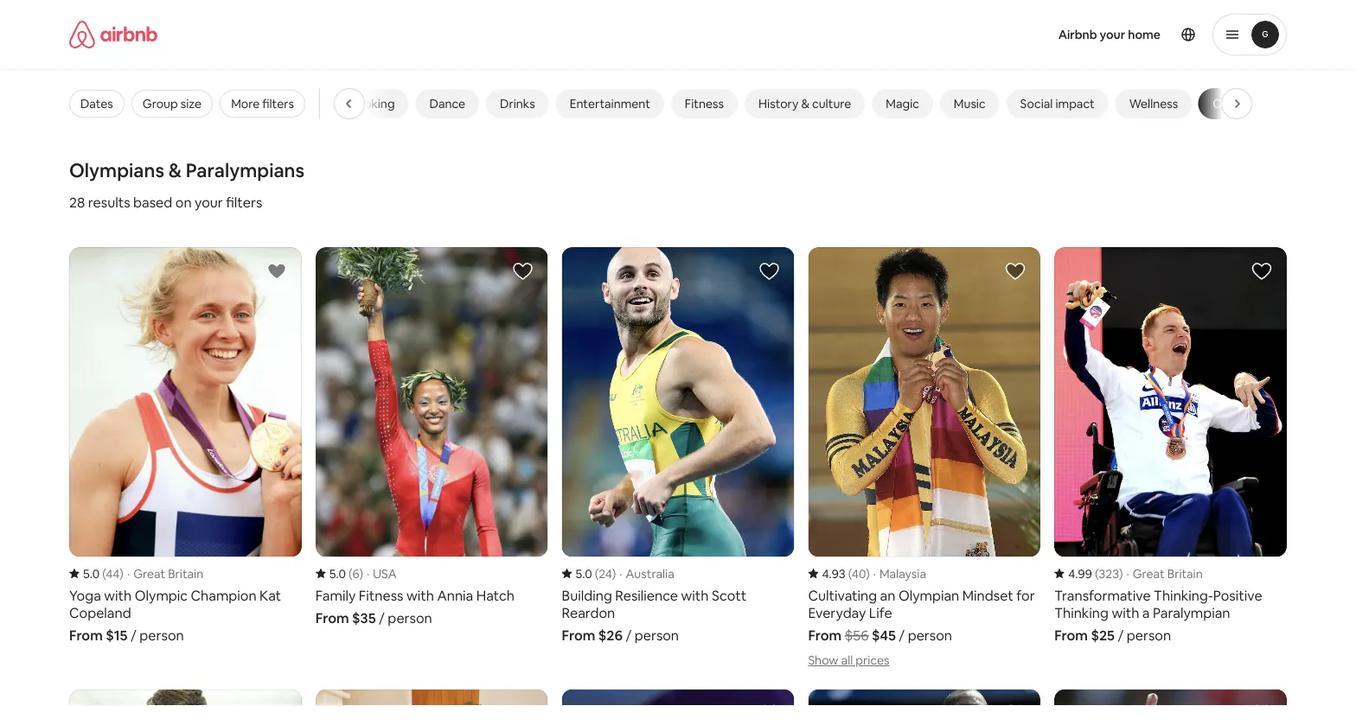 Task type: describe. For each thing, give the bounding box(es) containing it.
dance element
[[430, 96, 466, 112]]

profile element
[[829, 0, 1288, 69]]

entertainment button
[[556, 89, 664, 119]]

building resilience with scott reardon group
[[562, 247, 795, 645]]

$26
[[599, 627, 623, 645]]

· for from $15
[[127, 566, 130, 582]]

filters inside button
[[262, 96, 294, 112]]

on
[[175, 193, 192, 211]]

· usa
[[367, 566, 397, 582]]

cooking
[[348, 96, 395, 112]]

from $15 / person
[[69, 627, 184, 645]]

from for from $25 / person
[[1055, 627, 1089, 645]]

social impact element
[[1021, 96, 1095, 112]]

$35
[[352, 610, 376, 628]]

airbnb your home link
[[1048, 16, 1172, 53]]

cooking element
[[348, 96, 395, 112]]

more
[[231, 96, 260, 112]]

size
[[181, 96, 202, 112]]

4.93 ( 40 )
[[822, 566, 870, 582]]

cooking button
[[334, 89, 409, 119]]

drinks button
[[486, 89, 549, 119]]

person for from $35 / person
[[388, 610, 432, 628]]

· malaysia
[[874, 566, 927, 582]]

5.0 ( 44 )
[[83, 566, 124, 582]]

show all prices button
[[809, 653, 890, 669]]

great for from $15
[[133, 566, 165, 582]]

28
[[69, 193, 85, 211]]

results
[[88, 193, 130, 211]]

5.0 for $15
[[83, 566, 100, 582]]

$45
[[872, 627, 896, 645]]

rating 4.99 out of 5; 323 reviews image
[[1055, 566, 1124, 582]]

family fitness with annia hatch group
[[316, 247, 548, 628]]

0 horizontal spatial olympians
[[69, 158, 164, 183]]

( for from $15
[[102, 566, 106, 582]]

more filters button
[[220, 90, 305, 118]]

social impact
[[1021, 96, 1095, 112]]

fitness element
[[685, 96, 724, 112]]

from $56 $45 / person show all prices
[[809, 627, 953, 669]]

/ for from $35
[[379, 610, 385, 628]]

dance
[[430, 96, 466, 112]]

your inside "profile" element
[[1100, 27, 1126, 42]]

· for from $26
[[620, 566, 623, 582]]

save this experience image inside yoga with olympic champion kat copeland group
[[266, 261, 287, 282]]

from $25 / person
[[1055, 627, 1172, 645]]

from for from $56 $45 / person show all prices
[[809, 627, 842, 645]]

entertainment element
[[570, 96, 651, 112]]

dates button
[[69, 90, 124, 118]]

wellness
[[1130, 96, 1179, 112]]

5.0 ( 24 )
[[576, 566, 616, 582]]

rating 5.0 out of 5; 44 reviews image
[[69, 566, 124, 582]]

4.99 ( 323 )
[[1069, 566, 1124, 582]]

) for from $25
[[1120, 566, 1124, 582]]

magic button
[[873, 89, 934, 119]]

history & culture element
[[759, 96, 852, 112]]

great for from $25
[[1133, 566, 1165, 582]]

( for from $25
[[1095, 566, 1099, 582]]

40
[[852, 566, 866, 582]]

· for from $35
[[367, 566, 370, 582]]

all
[[842, 653, 853, 669]]

44
[[106, 566, 120, 582]]

music button
[[940, 89, 1000, 119]]

· for from
[[874, 566, 877, 582]]

0 horizontal spatial olympians & paralympians
[[69, 158, 305, 183]]

wellness button
[[1116, 89, 1193, 119]]

) for from
[[866, 566, 870, 582]]

$15
[[106, 627, 128, 645]]

person inside from $56 $45 / person show all prices
[[908, 627, 953, 645]]

from $35 / person
[[316, 610, 432, 628]]

olympians & paralympians inside button
[[1213, 96, 1357, 112]]



Task type: vqa. For each thing, say whether or not it's contained in the screenshot.
& to the left
yes



Task type: locate. For each thing, give the bounding box(es) containing it.
· right "24"
[[620, 566, 623, 582]]

olympians
[[1213, 96, 1272, 112], [69, 158, 164, 183]]

britain right 44 on the bottom of page
[[168, 566, 204, 582]]

1 horizontal spatial paralympians
[[1286, 96, 1357, 112]]

0 vertical spatial paralympians
[[1286, 96, 1357, 112]]

britain
[[168, 566, 204, 582], [1168, 566, 1203, 582]]

great right 323
[[1133, 566, 1165, 582]]

your left home
[[1100, 27, 1126, 42]]

(
[[102, 566, 106, 582], [349, 566, 353, 582], [595, 566, 599, 582], [849, 566, 852, 582], [1095, 566, 1099, 582]]

24
[[599, 566, 613, 582]]

yoga with olympic champion kat copeland group
[[69, 247, 302, 645]]

from $26 / person
[[562, 627, 679, 645]]

britain for from $25 / person
[[1168, 566, 1203, 582]]

from for from $26 / person
[[562, 627, 596, 645]]

fitness button
[[671, 89, 738, 119]]

from
[[316, 610, 349, 628], [69, 627, 103, 645], [562, 627, 596, 645], [809, 627, 842, 645], [1055, 627, 1089, 645]]

1 horizontal spatial · great britain
[[1127, 566, 1203, 582]]

) inside "cultivating an olympian mindset for everyday life" group
[[866, 566, 870, 582]]

from left '$35'
[[316, 610, 349, 628]]

3 · from the left
[[620, 566, 623, 582]]

1 ) from the left
[[120, 566, 124, 582]]

) for from $35
[[360, 566, 363, 582]]

person right $26
[[635, 627, 679, 645]]

· inside "cultivating an olympian mindset for everyday life" group
[[874, 566, 877, 582]]

5.0 left "24"
[[576, 566, 593, 582]]

/ for from $15
[[131, 627, 137, 645]]

great inside transformative thinking-positive thinking with a paralympian "group"
[[1133, 566, 1165, 582]]

( left · usa
[[349, 566, 353, 582]]

person for from $26 / person
[[635, 627, 679, 645]]

0 vertical spatial filters
[[262, 96, 294, 112]]

1 horizontal spatial olympians & paralympians
[[1213, 96, 1357, 112]]

person for from $15 / person
[[140, 627, 184, 645]]

rating 5.0 out of 5; 24 reviews image
[[562, 566, 616, 582]]

magic element
[[886, 96, 920, 112]]

· great britain inside yoga with olympic champion kat copeland group
[[127, 566, 204, 582]]

0 horizontal spatial · great britain
[[127, 566, 204, 582]]

) inside transformative thinking-positive thinking with a paralympian "group"
[[1120, 566, 1124, 582]]

/ right $45
[[899, 627, 905, 645]]

person right $25
[[1127, 627, 1172, 645]]

impact
[[1056, 96, 1095, 112]]

person inside building resilience with scott reardon 'group'
[[635, 627, 679, 645]]

your
[[1100, 27, 1126, 42], [195, 193, 223, 211]]

0 horizontal spatial britain
[[168, 566, 204, 582]]

5.0 for $35
[[330, 566, 346, 582]]

) inside yoga with olympic champion kat copeland group
[[120, 566, 124, 582]]

0 vertical spatial olympians & paralympians
[[1213, 96, 1357, 112]]

( right 4.99 on the right bottom of the page
[[1095, 566, 1099, 582]]

from for from $35 / person
[[316, 610, 349, 628]]

person inside yoga with olympic champion kat copeland group
[[140, 627, 184, 645]]

person for from $25 / person
[[1127, 627, 1172, 645]]

britain inside transformative thinking-positive thinking with a paralympian "group"
[[1168, 566, 1203, 582]]

5.0 for $26
[[576, 566, 593, 582]]

0 horizontal spatial &
[[168, 158, 182, 183]]

· inside transformative thinking-positive thinking with a paralympian "group"
[[1127, 566, 1130, 582]]

( inside building resilience with scott reardon 'group'
[[595, 566, 599, 582]]

save this experience image inside building resilience with scott reardon 'group'
[[759, 261, 780, 282]]

/ right $15
[[131, 627, 137, 645]]

( left · australia
[[595, 566, 599, 582]]

) right 4.99 on the right bottom of the page
[[1120, 566, 1124, 582]]

usa
[[373, 566, 397, 582]]

· great britain right 44 on the bottom of page
[[127, 566, 204, 582]]

1 vertical spatial filters
[[226, 193, 262, 211]]

1 vertical spatial your
[[195, 193, 223, 211]]

music
[[954, 96, 986, 112]]

· right 40
[[874, 566, 877, 582]]

( inside transformative thinking-positive thinking with a paralympian "group"
[[1095, 566, 1099, 582]]

olympians & paralympians
[[1213, 96, 1357, 112], [69, 158, 305, 183]]

from up show
[[809, 627, 842, 645]]

malaysia
[[880, 566, 927, 582]]

· great britain for from $15 / person
[[127, 566, 204, 582]]

0 horizontal spatial 5.0
[[83, 566, 100, 582]]

( right the 4.93
[[849, 566, 852, 582]]

/ inside transformative thinking-positive thinking with a paralympian "group"
[[1118, 627, 1124, 645]]

· inside building resilience with scott reardon 'group'
[[620, 566, 623, 582]]

&
[[802, 96, 810, 112], [1275, 96, 1283, 112], [168, 158, 182, 183]]

2 britain from the left
[[1168, 566, 1203, 582]]

( inside yoga with olympic champion kat copeland group
[[102, 566, 106, 582]]

/ inside yoga with olympic champion kat copeland group
[[131, 627, 137, 645]]

person right '$35'
[[388, 610, 432, 628]]

2 horizontal spatial 5.0
[[576, 566, 593, 582]]

home
[[1129, 27, 1161, 42]]

/ for from $25
[[1118, 627, 1124, 645]]

culture
[[813, 96, 852, 112]]

· great britain inside transformative thinking-positive thinking with a paralympian "group"
[[1127, 566, 1203, 582]]

olympians & paralympians element
[[1213, 96, 1357, 112]]

5.0 inside the family fitness with annia hatch group
[[330, 566, 346, 582]]

paralympians inside 'olympians & paralympians' button
[[1286, 96, 1357, 112]]

save this experience image inside transformative thinking-positive thinking with a paralympian "group"
[[1252, 261, 1273, 282]]

( for from $35
[[349, 566, 353, 582]]

2 5.0 from the left
[[330, 566, 346, 582]]

5.0 left 6
[[330, 566, 346, 582]]

( inside the family fitness with annia hatch group
[[349, 566, 353, 582]]

0 vertical spatial your
[[1100, 27, 1126, 42]]

britain right 323
[[1168, 566, 1203, 582]]

filters right more
[[262, 96, 294, 112]]

group size button
[[131, 90, 213, 118]]

drinks element
[[500, 96, 535, 112]]

5.0 inside building resilience with scott reardon 'group'
[[576, 566, 593, 582]]

·
[[127, 566, 130, 582], [367, 566, 370, 582], [620, 566, 623, 582], [874, 566, 877, 582], [1127, 566, 1130, 582]]

drinks
[[500, 96, 535, 112]]

· great britain for from $25 / person
[[1127, 566, 1203, 582]]

)
[[120, 566, 124, 582], [360, 566, 363, 582], [613, 566, 616, 582], [866, 566, 870, 582], [1120, 566, 1124, 582]]

olympians & paralympians button
[[1200, 89, 1357, 119]]

6
[[353, 566, 360, 582]]

1 ( from the left
[[102, 566, 106, 582]]

· australia
[[620, 566, 675, 582]]

/
[[379, 610, 385, 628], [131, 627, 137, 645], [626, 627, 632, 645], [899, 627, 905, 645], [1118, 627, 1124, 645]]

3 ( from the left
[[595, 566, 599, 582]]

4 · from the left
[[874, 566, 877, 582]]

3 ) from the left
[[613, 566, 616, 582]]

2 great from the left
[[1133, 566, 1165, 582]]

person right $15
[[140, 627, 184, 645]]

1 · great britain from the left
[[127, 566, 204, 582]]

) left · usa
[[360, 566, 363, 582]]

2 · from the left
[[367, 566, 370, 582]]

323
[[1099, 566, 1120, 582]]

1 · from the left
[[127, 566, 130, 582]]

4 ( from the left
[[849, 566, 852, 582]]

) for from $26
[[613, 566, 616, 582]]

1 horizontal spatial olympians
[[1213, 96, 1272, 112]]

airbnb
[[1059, 27, 1098, 42]]

music element
[[954, 96, 986, 112]]

great inside yoga with olympic champion kat copeland group
[[133, 566, 165, 582]]

olympians inside 'olympians & paralympians' button
[[1213, 96, 1272, 112]]

$25
[[1092, 627, 1115, 645]]

filters right on at the left top
[[226, 193, 262, 211]]

save this experience image
[[266, 261, 287, 282], [759, 261, 780, 282], [1252, 261, 1273, 282], [266, 704, 287, 707], [759, 704, 780, 707], [1006, 704, 1026, 707]]

based
[[133, 193, 172, 211]]

great
[[133, 566, 165, 582], [1133, 566, 1165, 582]]

1 horizontal spatial great
[[1133, 566, 1165, 582]]

social
[[1021, 96, 1053, 112]]

( for from
[[849, 566, 852, 582]]

1 vertical spatial olympians
[[69, 158, 164, 183]]

britain for from $15 / person
[[168, 566, 204, 582]]

dates
[[80, 96, 113, 112]]

paralympians
[[1286, 96, 1357, 112], [186, 158, 305, 183]]

$56
[[845, 627, 869, 645]]

from for from $15 / person
[[69, 627, 103, 645]]

5 ) from the left
[[1120, 566, 1124, 582]]

· right 6
[[367, 566, 370, 582]]

from left $15
[[69, 627, 103, 645]]

wellness element
[[1130, 96, 1179, 112]]

cultivating an olympian mindset for everyday life group
[[809, 247, 1041, 669]]

transformative thinking-positive thinking with a paralympian group
[[1055, 247, 1288, 645]]

/ right $25
[[1118, 627, 1124, 645]]

1 5.0 from the left
[[83, 566, 100, 582]]

) for from $15
[[120, 566, 124, 582]]

person inside the family fitness with annia hatch group
[[388, 610, 432, 628]]

airbnb your home
[[1059, 27, 1161, 42]]

filters
[[262, 96, 294, 112], [226, 193, 262, 211]]

3 5.0 from the left
[[576, 566, 593, 582]]

5 ( from the left
[[1095, 566, 1099, 582]]

( for from $26
[[595, 566, 599, 582]]

0 horizontal spatial your
[[195, 193, 223, 211]]

& for 'olympians & paralympians' element
[[1275, 96, 1283, 112]]

history
[[759, 96, 799, 112]]

group
[[143, 96, 178, 112]]

/ inside the family fitness with annia hatch group
[[379, 610, 385, 628]]

2 horizontal spatial &
[[1275, 96, 1283, 112]]

5.0
[[83, 566, 100, 582], [330, 566, 346, 582], [576, 566, 593, 582]]

dance button
[[416, 89, 479, 119]]

0 horizontal spatial paralympians
[[186, 158, 305, 183]]

/ inside building resilience with scott reardon 'group'
[[626, 627, 632, 645]]

) inside the family fitness with annia hatch group
[[360, 566, 363, 582]]

history & culture
[[759, 96, 852, 112]]

( inside "cultivating an olympian mindset for everyday life" group
[[849, 566, 852, 582]]

1 horizontal spatial britain
[[1168, 566, 1203, 582]]

rating 5.0 out of 5; 6 reviews image
[[316, 566, 363, 582]]

1 horizontal spatial &
[[802, 96, 810, 112]]

5.0 ( 6 )
[[330, 566, 363, 582]]

from inside transformative thinking-positive thinking with a paralympian "group"
[[1055, 627, 1089, 645]]

/ right '$35'
[[379, 610, 385, 628]]

group size
[[143, 96, 202, 112]]

) inside building resilience with scott reardon 'group'
[[613, 566, 616, 582]]

social impact button
[[1007, 89, 1109, 119]]

4.93
[[822, 566, 846, 582]]

show
[[809, 653, 839, 669]]

fitness
[[685, 96, 724, 112]]

) left · malaysia
[[866, 566, 870, 582]]

person right $45
[[908, 627, 953, 645]]

entertainment
[[570, 96, 651, 112]]

· right 323
[[1127, 566, 1130, 582]]

from inside the family fitness with annia hatch group
[[316, 610, 349, 628]]

28 results based on your filters
[[69, 193, 262, 211]]

/ inside from $56 $45 / person show all prices
[[899, 627, 905, 645]]

your right on at the left top
[[195, 193, 223, 211]]

· inside yoga with olympic champion kat copeland group
[[127, 566, 130, 582]]

prices
[[856, 653, 890, 669]]

rating 4.93 out of 5; 40 reviews image
[[809, 566, 870, 582]]

1 vertical spatial paralympians
[[186, 158, 305, 183]]

from inside from $56 $45 / person show all prices
[[809, 627, 842, 645]]

britain inside yoga with olympic champion kat copeland group
[[168, 566, 204, 582]]

from left $25
[[1055, 627, 1089, 645]]

from inside yoga with olympic champion kat copeland group
[[69, 627, 103, 645]]

5.0 left 44 on the bottom of page
[[83, 566, 100, 582]]

more filters
[[231, 96, 294, 112]]

from left $26
[[562, 627, 596, 645]]

from inside building resilience with scott reardon 'group'
[[562, 627, 596, 645]]

· right 44 on the bottom of page
[[127, 566, 130, 582]]

· for from $25
[[1127, 566, 1130, 582]]

· great britain right 323
[[1127, 566, 1203, 582]]

australia
[[626, 566, 675, 582]]

4 ) from the left
[[866, 566, 870, 582]]

5.0 inside yoga with olympic champion kat copeland group
[[83, 566, 100, 582]]

1 vertical spatial olympians & paralympians
[[69, 158, 305, 183]]

& for history & culture element
[[802, 96, 810, 112]]

) up from $15 / person
[[120, 566, 124, 582]]

1 horizontal spatial 5.0
[[330, 566, 346, 582]]

0 vertical spatial olympians
[[1213, 96, 1272, 112]]

1 horizontal spatial your
[[1100, 27, 1126, 42]]

2 ) from the left
[[360, 566, 363, 582]]

1 britain from the left
[[168, 566, 204, 582]]

magic
[[886, 96, 920, 112]]

2 · great britain from the left
[[1127, 566, 1203, 582]]

1 great from the left
[[133, 566, 165, 582]]

( up $15
[[102, 566, 106, 582]]

great right 44 on the bottom of page
[[133, 566, 165, 582]]

history & culture button
[[745, 89, 866, 119]]

· inside the family fitness with annia hatch group
[[367, 566, 370, 582]]

5 · from the left
[[1127, 566, 1130, 582]]

/ right $26
[[626, 627, 632, 645]]

0 horizontal spatial great
[[133, 566, 165, 582]]

person inside transformative thinking-positive thinking with a paralympian "group"
[[1127, 627, 1172, 645]]

) left · australia
[[613, 566, 616, 582]]

save this experience image
[[513, 261, 534, 282], [1006, 261, 1026, 282], [513, 704, 534, 707], [1252, 704, 1273, 707]]

person
[[388, 610, 432, 628], [140, 627, 184, 645], [635, 627, 679, 645], [908, 627, 953, 645], [1127, 627, 1172, 645]]

· great britain
[[127, 566, 204, 582], [1127, 566, 1203, 582]]

2 ( from the left
[[349, 566, 353, 582]]

/ for from $26
[[626, 627, 632, 645]]

4.99
[[1069, 566, 1093, 582]]



